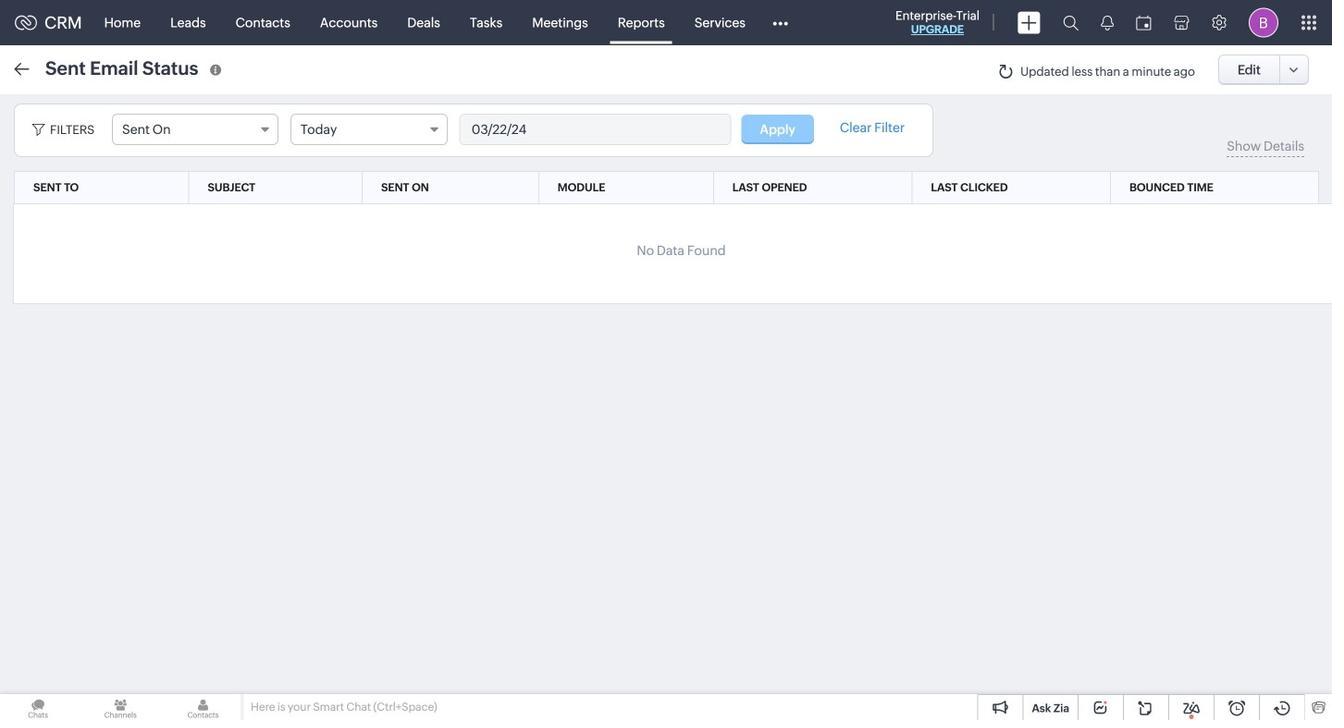 Task type: locate. For each thing, give the bounding box(es) containing it.
create menu image
[[1018, 12, 1041, 34]]

channels image
[[83, 695, 159, 721]]

None field
[[112, 114, 279, 145], [290, 114, 448, 145], [112, 114, 279, 145], [290, 114, 448, 145]]

chats image
[[0, 695, 76, 721]]

Other Modules field
[[760, 8, 800, 37]]

signals image
[[1101, 15, 1114, 31]]

profile element
[[1238, 0, 1290, 45]]

create menu element
[[1007, 0, 1052, 45]]

None text field
[[460, 115, 731, 144]]



Task type: describe. For each thing, give the bounding box(es) containing it.
search image
[[1063, 15, 1079, 31]]

logo image
[[15, 15, 37, 30]]

contacts image
[[165, 695, 241, 721]]

calendar image
[[1136, 15, 1152, 30]]

profile image
[[1249, 8, 1279, 37]]

signals element
[[1090, 0, 1125, 45]]

search element
[[1052, 0, 1090, 45]]



Task type: vqa. For each thing, say whether or not it's contained in the screenshot.
2nd deal from the bottom
no



